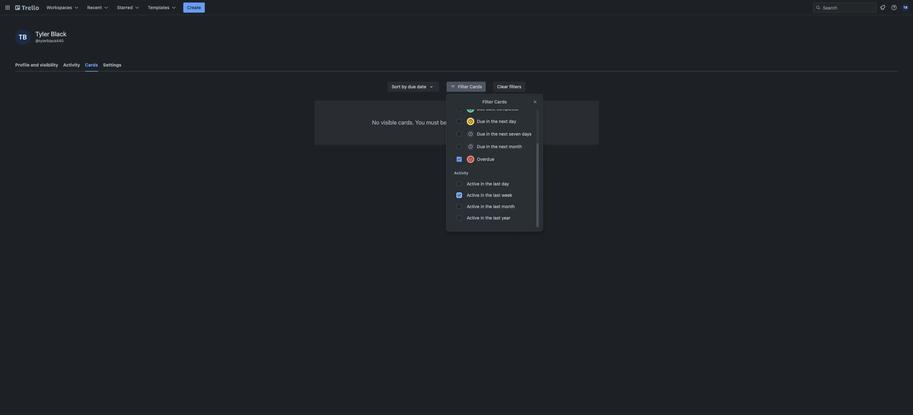 Task type: describe. For each thing, give the bounding box(es) containing it.
appear
[[509, 119, 527, 126]]

create button
[[183, 3, 205, 13]]

2 vertical spatial cards
[[494, 99, 507, 105]]

in for active in the last year
[[481, 216, 484, 221]]

the for due in the next seven days
[[491, 131, 498, 137]]

tyler
[[35, 30, 49, 38]]

in for active in the last month
[[481, 204, 484, 210]]

starred
[[117, 5, 133, 10]]

templates button
[[144, 3, 180, 13]]

profile
[[15, 62, 29, 68]]

week
[[502, 193, 512, 198]]

1 vertical spatial filter
[[482, 99, 493, 105]]

@
[[35, 39, 39, 43]]

last for year
[[493, 216, 501, 221]]

in for due in the next day
[[486, 119, 490, 124]]

settings
[[103, 62, 121, 68]]

be
[[440, 119, 447, 126]]

active for active in the last year
[[467, 216, 479, 221]]

seven
[[509, 131, 521, 137]]

due in the next month
[[477, 144, 522, 150]]

templates
[[148, 5, 169, 10]]

clear filters button
[[493, 82, 525, 92]]

tyler black (tylerblack440) image
[[15, 30, 30, 45]]

a
[[472, 119, 475, 126]]

starred button
[[113, 3, 143, 13]]

filter inside button
[[458, 84, 469, 89]]

filter cards inside button
[[458, 84, 482, 89]]

active for active in the last week
[[467, 193, 479, 198]]

added
[[448, 119, 464, 126]]

sort by due date button
[[388, 82, 439, 92]]

the for active in the last month
[[485, 204, 492, 210]]

due in the next seven days
[[477, 131, 532, 137]]

close popover image
[[533, 100, 538, 105]]

visibility
[[40, 62, 58, 68]]

active in the last year
[[467, 216, 511, 221]]

month for active in the last month
[[502, 204, 515, 210]]

workspaces
[[46, 5, 72, 10]]

active in the last day
[[467, 181, 509, 187]]

the for due in the next day
[[491, 119, 498, 124]]

settings link
[[103, 59, 121, 71]]

no
[[372, 119, 379, 126]]

in for due in the next seven days
[[486, 131, 490, 137]]

1 horizontal spatial filter cards
[[482, 99, 507, 105]]

black
[[51, 30, 66, 38]]

recent button
[[83, 3, 112, 13]]

due for due in the next month
[[477, 144, 485, 150]]

year
[[502, 216, 511, 221]]

0 notifications image
[[879, 4, 887, 11]]

you
[[415, 119, 425, 126]]

back to home image
[[15, 3, 39, 13]]

cards inside button
[[470, 84, 482, 89]]

due date completed
[[477, 106, 518, 112]]

cards link
[[85, 59, 98, 72]]



Task type: locate. For each thing, give the bounding box(es) containing it.
active for active in the last day
[[467, 181, 479, 187]]

due
[[408, 84, 416, 89]]

days
[[522, 131, 532, 137]]

tylerblack440
[[39, 39, 64, 43]]

1 horizontal spatial date
[[486, 106, 495, 112]]

1 vertical spatial day
[[502, 181, 509, 187]]

1 vertical spatial next
[[499, 131, 508, 137]]

filters
[[509, 84, 521, 89]]

last for day
[[493, 181, 501, 187]]

to
[[466, 119, 471, 126], [503, 119, 508, 126]]

date right the due at the left of page
[[417, 84, 426, 89]]

next
[[499, 119, 508, 124], [499, 131, 508, 137], [499, 144, 508, 150]]

in up the 'active in the last year'
[[481, 204, 484, 210]]

due for due date completed
[[477, 106, 485, 112]]

open information menu image
[[891, 4, 897, 11]]

due in the next day
[[477, 119, 516, 124]]

sort by due date
[[392, 84, 426, 89]]

the for due in the next month
[[491, 144, 498, 150]]

0 vertical spatial month
[[509, 144, 522, 150]]

3 active from the top
[[467, 204, 479, 210]]

to right it
[[503, 119, 508, 126]]

active in the last month
[[467, 204, 515, 210]]

recent
[[87, 5, 102, 10]]

2 horizontal spatial cards
[[494, 99, 507, 105]]

in
[[486, 119, 490, 124], [486, 131, 490, 137], [486, 144, 490, 150], [481, 181, 484, 187], [481, 193, 484, 198], [481, 204, 484, 210], [481, 216, 484, 221]]

cards right activity 'link'
[[85, 62, 98, 68]]

visible
[[381, 119, 397, 126]]

activity left cards link
[[63, 62, 80, 68]]

1 due from the top
[[477, 106, 485, 112]]

last up 'active in the last week'
[[493, 181, 501, 187]]

due for due in the next seven days
[[477, 131, 485, 137]]

month
[[509, 144, 522, 150], [502, 204, 515, 210]]

day for due in the next day
[[509, 119, 516, 124]]

the for active in the last year
[[485, 216, 492, 221]]

due for due in the next day
[[477, 119, 485, 124]]

completed
[[497, 106, 518, 112]]

2 vertical spatial next
[[499, 144, 508, 150]]

in down for
[[486, 131, 490, 137]]

filter cards button
[[447, 82, 486, 92]]

1 vertical spatial month
[[502, 204, 515, 210]]

due down card
[[477, 131, 485, 137]]

cards left clear on the right top of page
[[470, 84, 482, 89]]

2 last from the top
[[493, 193, 501, 198]]

the up the 'active in the last year'
[[485, 204, 492, 210]]

2 active from the top
[[467, 193, 479, 198]]

0 horizontal spatial date
[[417, 84, 426, 89]]

in down the active in the last day
[[481, 193, 484, 198]]

the left it
[[491, 119, 498, 124]]

1 last from the top
[[493, 181, 501, 187]]

0 vertical spatial filter
[[458, 84, 469, 89]]

3 last from the top
[[493, 204, 501, 210]]

in down "active in the last month"
[[481, 216, 484, 221]]

1 vertical spatial cards
[[470, 84, 482, 89]]

3 due from the top
[[477, 131, 485, 137]]

1 vertical spatial date
[[486, 106, 495, 112]]

1 vertical spatial activity
[[454, 171, 468, 176]]

active up the 'active in the last year'
[[467, 204, 479, 210]]

1 active from the top
[[467, 181, 479, 187]]

0 vertical spatial cards
[[85, 62, 98, 68]]

0 vertical spatial activity
[[63, 62, 80, 68]]

0 horizontal spatial filter cards
[[458, 84, 482, 89]]

day for active in the last day
[[502, 181, 509, 187]]

activity
[[63, 62, 80, 68], [454, 171, 468, 176]]

month down seven
[[509, 144, 522, 150]]

1 horizontal spatial activity
[[454, 171, 468, 176]]

the down the active in the last day
[[485, 193, 492, 198]]

last left week
[[493, 193, 501, 198]]

active down the active in the last day
[[467, 193, 479, 198]]

by
[[402, 84, 407, 89]]

1 horizontal spatial to
[[503, 119, 508, 126]]

1 vertical spatial filter cards
[[482, 99, 507, 105]]

in for active in the last week
[[481, 193, 484, 198]]

next for seven
[[499, 131, 508, 137]]

1 horizontal spatial filter
[[482, 99, 493, 105]]

due
[[477, 106, 485, 112], [477, 119, 485, 124], [477, 131, 485, 137], [477, 144, 485, 150]]

0 vertical spatial next
[[499, 119, 508, 124]]

0 horizontal spatial activity
[[63, 62, 80, 68]]

filter cards
[[458, 84, 482, 89], [482, 99, 507, 105]]

month for due in the next month
[[509, 144, 522, 150]]

profile and visibility link
[[15, 59, 58, 71]]

Search field
[[821, 3, 876, 12]]

next down due in the next seven days on the top of page
[[499, 144, 508, 150]]

and
[[31, 62, 39, 68]]

1 next from the top
[[499, 119, 508, 124]]

0 horizontal spatial filter
[[458, 84, 469, 89]]

the up 'active in the last week'
[[485, 181, 492, 187]]

the for active in the last day
[[485, 181, 492, 187]]

to left a
[[466, 119, 471, 126]]

due up overdue
[[477, 144, 485, 150]]

month down week
[[502, 204, 515, 210]]

day up seven
[[509, 119, 516, 124]]

the up overdue
[[491, 144, 498, 150]]

activity up the active in the last day
[[454, 171, 468, 176]]

next for month
[[499, 144, 508, 150]]

in left it
[[486, 119, 490, 124]]

in for due in the next month
[[486, 144, 490, 150]]

date inside popup button
[[417, 84, 426, 89]]

the down "active in the last month"
[[485, 216, 492, 221]]

due right a
[[477, 119, 485, 124]]

2 due from the top
[[477, 119, 485, 124]]

next right for
[[499, 119, 508, 124]]

for
[[489, 119, 496, 126]]

next left seven
[[499, 131, 508, 137]]

in for active in the last day
[[481, 181, 484, 187]]

last left year
[[493, 216, 501, 221]]

overdue
[[477, 157, 494, 162]]

0 horizontal spatial to
[[466, 119, 471, 126]]

4 active from the top
[[467, 216, 479, 221]]

clear filters
[[497, 84, 521, 89]]

activity link
[[63, 59, 80, 71]]

tyler black @ tylerblack440
[[35, 30, 66, 43]]

0 horizontal spatial cards
[[85, 62, 98, 68]]

active down "active in the last month"
[[467, 216, 479, 221]]

last for week
[[493, 193, 501, 198]]

cards.
[[398, 119, 414, 126]]

primary element
[[0, 0, 913, 15]]

profile and visibility
[[15, 62, 58, 68]]

active
[[467, 181, 479, 187], [467, 193, 479, 198], [467, 204, 479, 210], [467, 216, 479, 221]]

last
[[493, 181, 501, 187], [493, 193, 501, 198], [493, 204, 501, 210], [493, 216, 501, 221]]

0 vertical spatial filter cards
[[458, 84, 482, 89]]

0 vertical spatial date
[[417, 84, 426, 89]]

create
[[187, 5, 201, 10]]

filter
[[458, 84, 469, 89], [482, 99, 493, 105]]

active in the last week
[[467, 193, 512, 198]]

tyler black (tylerblack440) image
[[902, 4, 909, 11]]

active up 'active in the last week'
[[467, 181, 479, 187]]

4 last from the top
[[493, 216, 501, 221]]

1 to from the left
[[466, 119, 471, 126]]

in up 'active in the last week'
[[481, 181, 484, 187]]

date up due in the next day
[[486, 106, 495, 112]]

it
[[498, 119, 501, 126]]

day
[[509, 119, 516, 124], [502, 181, 509, 187]]

last for month
[[493, 204, 501, 210]]

4 due from the top
[[477, 144, 485, 150]]

day up week
[[502, 181, 509, 187]]

2 next from the top
[[499, 131, 508, 137]]

in up overdue
[[486, 144, 490, 150]]

3 next from the top
[[499, 144, 508, 150]]

the down for
[[491, 131, 498, 137]]

the
[[491, 119, 498, 124], [491, 131, 498, 137], [491, 144, 498, 150], [485, 181, 492, 187], [485, 193, 492, 198], [485, 204, 492, 210], [485, 216, 492, 221]]

last down 'active in the last week'
[[493, 204, 501, 210]]

cards up due date completed
[[494, 99, 507, 105]]

1 horizontal spatial cards
[[470, 84, 482, 89]]

clear
[[497, 84, 508, 89]]

sort
[[392, 84, 401, 89]]

active for active in the last month
[[467, 204, 479, 210]]

workspaces button
[[43, 3, 82, 13]]

0 vertical spatial day
[[509, 119, 516, 124]]

due up card
[[477, 106, 485, 112]]

the for active in the last week
[[485, 193, 492, 198]]

no visible cards. you must be added to a card for it to appear here.
[[372, 119, 541, 126]]

search image
[[816, 5, 821, 10]]

2 to from the left
[[503, 119, 508, 126]]

date
[[417, 84, 426, 89], [486, 106, 495, 112]]

must
[[426, 119, 439, 126]]

card
[[477, 119, 488, 126]]

cards
[[85, 62, 98, 68], [470, 84, 482, 89], [494, 99, 507, 105]]

next for day
[[499, 119, 508, 124]]

here.
[[528, 119, 541, 126]]



Task type: vqa. For each thing, say whether or not it's contained in the screenshot.
bottom Boards
no



